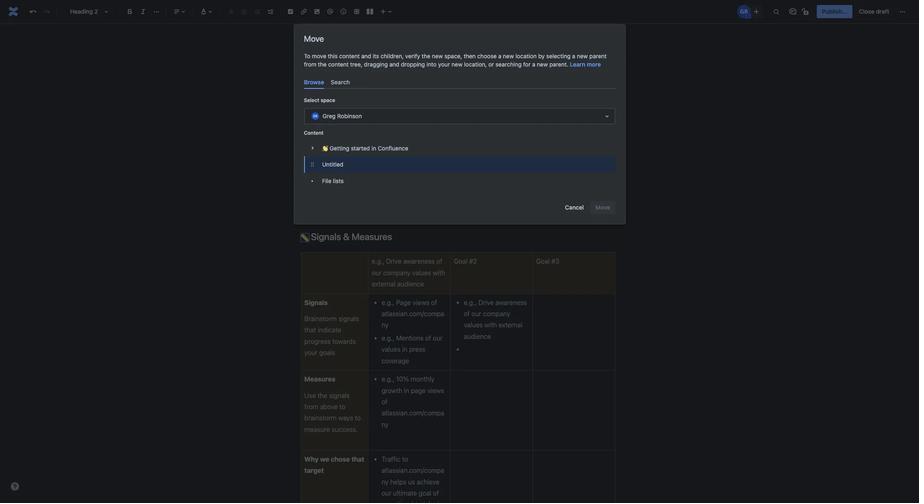 Task type: locate. For each thing, give the bounding box(es) containing it.
a
[[498, 53, 502, 60], [572, 53, 575, 60], [532, 61, 535, 68]]

1 vertical spatial and
[[390, 61, 400, 68]]

1 vertical spatial content
[[328, 61, 349, 68]]

learn
[[570, 61, 586, 68]]

tree
[[304, 140, 615, 190]]

the up the into
[[422, 53, 430, 60]]

parent
[[590, 53, 607, 60]]

tree,
[[350, 61, 363, 68]]

confluence
[[378, 145, 408, 152]]

dragging
[[364, 61, 388, 68]]

0 horizontal spatial a
[[498, 53, 502, 60]]

content up "tree,"
[[339, 53, 360, 60]]

horizon:
[[318, 57, 344, 65]]

greg
[[323, 113, 336, 120]]

choose
[[477, 53, 497, 60]]

cancel button
[[560, 201, 589, 215]]

0 horizontal spatial measures
[[304, 376, 335, 383]]

1 vertical spatial signals
[[304, 299, 328, 307]]

why
[[304, 456, 319, 463]]

why we chose that target
[[304, 456, 366, 475]]

tree containing getting started in confluence
[[304, 140, 615, 190]]

its
[[373, 53, 379, 60]]

1 horizontal spatial measures
[[352, 231, 392, 243]]

children,
[[381, 53, 404, 60]]

that
[[352, 456, 364, 463]]

add image, video, or file image
[[312, 7, 322, 17]]

searching
[[496, 61, 522, 68]]

0 vertical spatial signals
[[311, 231, 341, 243]]

browse
[[304, 79, 324, 86]]

indent tab image
[[265, 7, 275, 17]]

numbered list ⌘⇧7 image
[[239, 7, 249, 17]]

the
[[422, 53, 430, 60], [318, 61, 327, 68]]

greg robinson image
[[738, 5, 751, 18]]

and left the its
[[361, 53, 371, 60]]

move dialog
[[294, 25, 625, 224]]

:straight_ruler: image
[[301, 234, 309, 242], [301, 234, 309, 242]]

action item image
[[286, 7, 296, 17]]

we
[[320, 456, 329, 463]]

getting
[[330, 145, 349, 152]]

italic ⌘i image
[[138, 7, 148, 17]]

signals for signals
[[304, 299, 328, 307]]

1 vertical spatial the
[[318, 61, 327, 68]]

from
[[304, 61, 316, 68]]

the down move
[[318, 61, 327, 68]]

0 vertical spatial and
[[361, 53, 371, 60]]

new up searching
[[503, 53, 514, 60]]

in
[[372, 145, 376, 152]]

measures
[[352, 231, 392, 243], [304, 376, 335, 383]]

a up learn
[[572, 53, 575, 60]]

getting started in confluence
[[330, 145, 408, 152]]

started
[[351, 145, 370, 152]]

confluence image
[[7, 5, 20, 18]]

0 horizontal spatial the
[[318, 61, 327, 68]]

greg robinson
[[323, 113, 362, 120]]

:goal: image
[[301, 87, 309, 95], [301, 87, 309, 95]]

a right for
[[532, 61, 535, 68]]

tab list
[[301, 75, 619, 89]]

signals
[[311, 231, 341, 243], [304, 299, 328, 307]]

content down this
[[328, 61, 349, 68]]

mention image
[[325, 7, 335, 17]]

0 horizontal spatial and
[[361, 53, 371, 60]]

a up searching
[[498, 53, 502, 60]]

tab list inside move dialog
[[301, 75, 619, 89]]

Select space text field
[[310, 112, 312, 121]]

and down children,
[[390, 61, 400, 68]]

move
[[312, 53, 326, 60]]

1 horizontal spatial the
[[422, 53, 430, 60]]

0 vertical spatial content
[[339, 53, 360, 60]]

time
[[301, 57, 316, 65]]

untitled
[[322, 161, 343, 168]]

more
[[587, 61, 601, 68]]

dropping
[[401, 61, 425, 68]]

file
[[322, 178, 332, 185]]

tab list containing browse
[[301, 75, 619, 89]]

publish... button
[[817, 5, 853, 18]]

2 horizontal spatial a
[[572, 53, 575, 60]]

and
[[361, 53, 371, 60], [390, 61, 400, 68]]

redo ⌘⇧z image
[[41, 7, 51, 17]]

or
[[489, 61, 494, 68]]

content
[[339, 53, 360, 60], [328, 61, 349, 68]]

undo ⌘z image
[[28, 7, 38, 17]]

emoji image
[[339, 7, 349, 17]]

new
[[432, 53, 443, 60], [503, 53, 514, 60], [577, 53, 588, 60], [452, 61, 463, 68], [537, 61, 548, 68]]

north star
[[317, 26, 350, 34]]



Task type: describe. For each thing, give the bounding box(es) containing it.
close draft
[[859, 8, 890, 15]]

confluence image
[[7, 5, 20, 18]]

layouts image
[[365, 7, 375, 17]]

Main content area, start typing to enter text. text field
[[296, 21, 620, 504]]

then
[[464, 53, 476, 60]]

1 horizontal spatial a
[[532, 61, 535, 68]]

pursuing
[[304, 139, 333, 146]]

close draft button
[[854, 5, 895, 18]]

file lists
[[322, 178, 344, 185]]

publish...
[[822, 8, 848, 15]]

0 vertical spatial measures
[[352, 231, 392, 243]]

selecting
[[546, 53, 571, 60]]

cancel
[[565, 204, 584, 211]]

0 vertical spatial the
[[422, 53, 430, 60]]

tree inside move dialog
[[304, 140, 615, 190]]

signals for signals & measures
[[311, 231, 341, 243]]

open image
[[602, 111, 612, 121]]

table image
[[352, 7, 362, 17]]

outdent ⇧tab image
[[252, 7, 262, 17]]

location,
[[464, 61, 487, 68]]

move
[[304, 34, 324, 43]]

robinson
[[337, 113, 362, 120]]

north
[[317, 26, 336, 34]]

target
[[304, 467, 324, 475]]

close
[[859, 8, 875, 15]]

this
[[328, 53, 338, 60]]

1 horizontal spatial and
[[390, 61, 400, 68]]

signals & measures
[[309, 231, 392, 243]]

space
[[321, 97, 335, 104]]

select space
[[304, 97, 335, 104]]

time horizon:
[[301, 57, 344, 65]]

content
[[304, 130, 324, 136]]

verify
[[405, 53, 420, 60]]

to
[[304, 53, 310, 60]]

location
[[516, 53, 537, 60]]

bullet list ⌘⇧8 image
[[226, 7, 236, 17]]

link image
[[299, 7, 309, 17]]

search
[[331, 79, 350, 86]]

bold ⌘b image
[[125, 7, 135, 17]]

select
[[304, 97, 319, 104]]

goals
[[309, 84, 335, 95]]

chose
[[331, 456, 350, 463]]

draft
[[876, 8, 890, 15]]

space,
[[445, 53, 462, 60]]

1 vertical spatial measures
[[304, 376, 335, 383]]

panel warning image
[[304, 26, 314, 36]]

learn more
[[570, 61, 601, 68]]

new down 'space,'
[[452, 61, 463, 68]]

new down by
[[537, 61, 548, 68]]

by
[[538, 53, 545, 60]]

to move this content and its children, verify the new space, then choose a new location by selecting a new parent from the content tree, dragging and dropping into your new location, or searching for a new parent.
[[304, 53, 607, 68]]

lists
[[333, 178, 344, 185]]

&
[[343, 231, 350, 243]]

star
[[337, 26, 350, 34]]

your
[[438, 61, 450, 68]]

into
[[427, 61, 437, 68]]

new up the into
[[432, 53, 443, 60]]

for
[[523, 61, 531, 68]]

parent.
[[550, 61, 569, 68]]

learn more link
[[570, 60, 601, 69]]

new up "learn more"
[[577, 53, 588, 60]]



Task type: vqa. For each thing, say whether or not it's contained in the screenshot.
second Marketing from left
no



